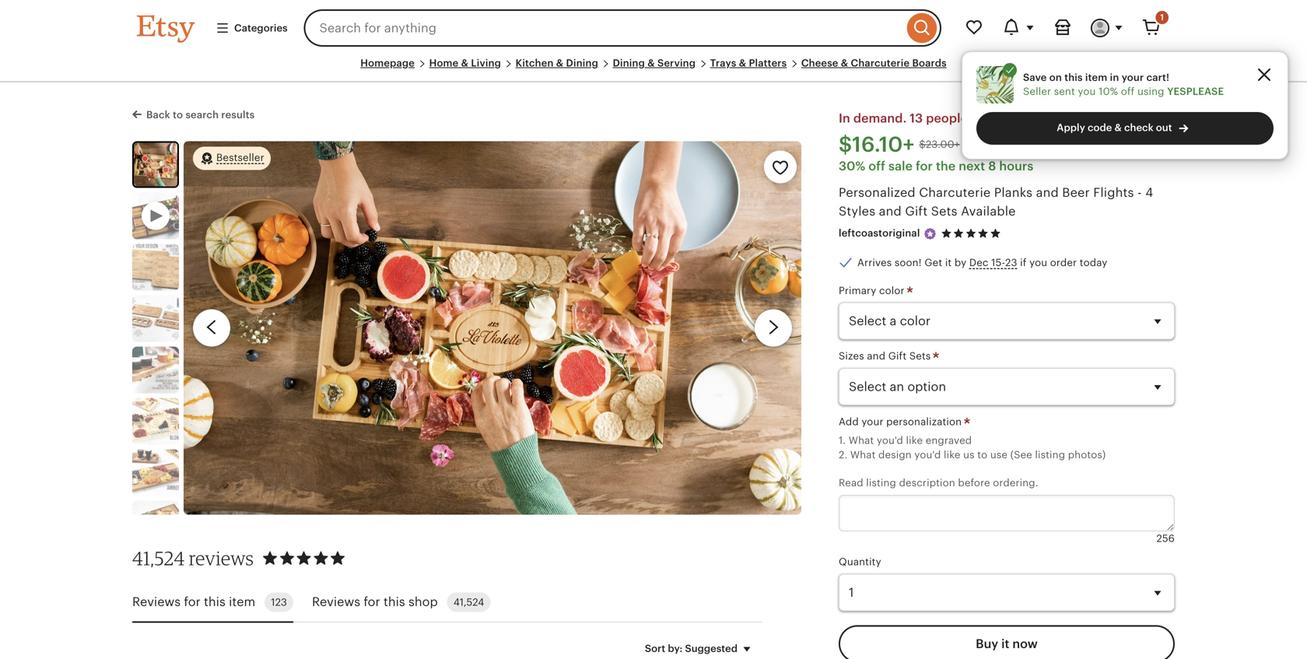 Task type: locate. For each thing, give the bounding box(es) containing it.
0 vertical spatial you
[[1079, 86, 1097, 97]]

if
[[1021, 257, 1027, 268]]

0 vertical spatial gift
[[906, 204, 928, 218]]

it right buy
[[1002, 637, 1010, 651]]

(see
[[1011, 449, 1033, 461]]

1 horizontal spatial personalized charcuterie planks and beer flights 4 styles image 1 image
[[184, 141, 802, 515]]

the down $23.00+
[[937, 159, 956, 173]]

code
[[1088, 122, 1113, 134]]

2.
[[839, 449, 848, 461]]

1 horizontal spatial in
[[1111, 72, 1120, 83]]

10%
[[1099, 86, 1119, 97]]

results
[[221, 109, 255, 121]]

buy it now
[[976, 637, 1038, 651]]

off down $16.10+
[[869, 159, 886, 173]]

0 horizontal spatial for
[[184, 595, 201, 609]]

0 horizontal spatial personalized charcuterie planks and beer flights 4 styles image 1 image
[[134, 143, 178, 186]]

and left beer
[[1037, 186, 1060, 200]]

save on this item in your cart! seller sent you 10% off using yesplease
[[1024, 72, 1225, 97]]

listing
[[1036, 449, 1066, 461], [867, 477, 897, 489]]

and right sizes
[[868, 351, 886, 362]]

apply
[[1058, 122, 1086, 134]]

1 horizontal spatial item
[[1086, 72, 1108, 83]]

add
[[839, 416, 859, 428]]

41,524 up reviews for this item
[[132, 547, 185, 570]]

sort by: suggested
[[645, 643, 738, 655]]

30%
[[839, 159, 866, 173]]

read
[[839, 477, 864, 489]]

1 vertical spatial your
[[862, 416, 884, 428]]

you right if
[[1030, 257, 1048, 268]]

by
[[955, 257, 967, 268]]

None search field
[[304, 9, 942, 47]]

0 vertical spatial item
[[1086, 72, 1108, 83]]

1 vertical spatial in
[[1044, 111, 1055, 125]]

41,524
[[132, 547, 185, 570], [454, 597, 485, 608]]

this inside the save on this item in your cart! seller sent you 10% off using yesplease
[[1065, 72, 1083, 83]]

0 vertical spatial to
[[173, 109, 183, 121]]

reviews for this item
[[132, 595, 256, 609]]

dining
[[566, 57, 599, 69], [613, 57, 645, 69]]

kitchen & dining
[[516, 57, 599, 69]]

1 vertical spatial charcuterie
[[920, 186, 991, 200]]

41,524 for 41,524
[[454, 597, 485, 608]]

1 horizontal spatial you
[[1079, 86, 1097, 97]]

what right 2.
[[851, 449, 876, 461]]

the left last
[[1058, 111, 1078, 125]]

gift up star_seller icon
[[906, 204, 928, 218]]

listing inside 1. what you'd like engraved 2. what design you'd like us to use (see listing photos)
[[1036, 449, 1066, 461]]

suggested
[[686, 643, 738, 655]]

dining down categories banner
[[613, 57, 645, 69]]

0 horizontal spatial like
[[907, 435, 923, 447]]

0 vertical spatial in
[[1111, 72, 1120, 83]]

1 vertical spatial you
[[1030, 257, 1048, 268]]

to right "back"
[[173, 109, 183, 121]]

dec
[[970, 257, 989, 268]]

1 horizontal spatial 41,524
[[454, 597, 485, 608]]

engraved
[[926, 435, 973, 447]]

back to search results
[[146, 109, 255, 121]]

0 vertical spatial it
[[946, 257, 952, 268]]

1 horizontal spatial charcuterie
[[920, 186, 991, 200]]

listing right (see
[[1036, 449, 1066, 461]]

0 horizontal spatial reviews
[[132, 595, 181, 609]]

the
[[1058, 111, 1078, 125], [937, 159, 956, 173]]

trays & platters link
[[711, 57, 787, 69]]

reviews right 123
[[312, 595, 361, 609]]

1 vertical spatial like
[[944, 449, 961, 461]]

1 horizontal spatial it
[[1002, 637, 1010, 651]]

item left 123
[[229, 595, 256, 609]]

0 vertical spatial you'd
[[877, 435, 904, 447]]

charcuterie inside personalized charcuterie planks and beer flights - 4 styles and gift sets available
[[920, 186, 991, 200]]

&
[[461, 57, 469, 69], [557, 57, 564, 69], [648, 57, 655, 69], [739, 57, 747, 69], [841, 57, 849, 69], [1115, 122, 1123, 134]]

bestseller
[[216, 152, 265, 163]]

1 vertical spatial listing
[[867, 477, 897, 489]]

24
[[1105, 111, 1120, 125]]

reviews for reviews for this item
[[132, 595, 181, 609]]

kitchen
[[516, 57, 554, 69]]

item inside tab list
[[229, 595, 256, 609]]

sizes and gift sets
[[839, 351, 934, 362]]

personalization
[[887, 416, 962, 428]]

on
[[1050, 72, 1063, 83]]

bought
[[972, 111, 1015, 125]]

1 horizontal spatial reviews
[[312, 595, 361, 609]]

41,524 inside tab list
[[454, 597, 485, 608]]

this up sent
[[1065, 72, 1083, 83]]

sizes
[[839, 351, 865, 362]]

& for trays
[[739, 57, 747, 69]]

personalized charcuterie planks and beer flights 4 styles image 1 image
[[184, 141, 802, 515], [134, 143, 178, 186]]

personalized charcuterie planks and beer flights 4 styles image 5 image
[[132, 398, 179, 445]]

& right trays
[[739, 57, 747, 69]]

& right home
[[461, 57, 469, 69]]

1 vertical spatial you'd
[[915, 449, 942, 461]]

you'd down 'engraved'
[[915, 449, 942, 461]]

1
[[1161, 12, 1165, 22]]

hours.
[[1123, 111, 1162, 125]]

for right sale
[[916, 159, 934, 173]]

tab list
[[132, 583, 763, 623]]

categories button
[[204, 14, 299, 42]]

1 horizontal spatial for
[[364, 595, 381, 609]]

charcuterie
[[851, 57, 910, 69], [920, 186, 991, 200]]

in up 10% at the right of page
[[1111, 72, 1120, 83]]

0 horizontal spatial the
[[937, 159, 956, 173]]

1 horizontal spatial dining
[[613, 57, 645, 69]]

41,524 for 41,524 reviews
[[132, 547, 185, 570]]

for for reviews for this item
[[184, 595, 201, 609]]

0 horizontal spatial off
[[869, 159, 886, 173]]

0 vertical spatial sets
[[932, 204, 958, 218]]

& for kitchen
[[557, 57, 564, 69]]

41,524 right shop
[[454, 597, 485, 608]]

1 vertical spatial to
[[978, 449, 988, 461]]

2 horizontal spatial for
[[916, 159, 934, 173]]

order
[[1051, 257, 1078, 268]]

& right kitchen
[[557, 57, 564, 69]]

0 horizontal spatial 41,524
[[132, 547, 185, 570]]

charcuterie down next
[[920, 186, 991, 200]]

$16.10+ $23.00+
[[839, 133, 961, 157]]

this for save on this item in your cart! seller sent you 10% off using yesplease
[[1065, 72, 1083, 83]]

off inside the save on this item in your cart! seller sent you 10% off using yesplease
[[1122, 86, 1135, 97]]

0 vertical spatial charcuterie
[[851, 57, 910, 69]]

in left the apply
[[1044, 111, 1055, 125]]

it left the by
[[946, 257, 952, 268]]

1 vertical spatial 41,524
[[454, 597, 485, 608]]

you'd
[[877, 435, 904, 447], [915, 449, 942, 461]]

this left shop
[[384, 595, 405, 609]]

back to search results link
[[132, 106, 255, 122]]

1 vertical spatial it
[[1002, 637, 1010, 651]]

1 horizontal spatial your
[[1122, 72, 1145, 83]]

0 horizontal spatial to
[[173, 109, 183, 121]]

you left 10% at the right of page
[[1079, 86, 1097, 97]]

0 horizontal spatial listing
[[867, 477, 897, 489]]

reviews down 41,524 reviews
[[132, 595, 181, 609]]

0 vertical spatial 41,524
[[132, 547, 185, 570]]

& left serving at the right
[[648, 57, 655, 69]]

your inside the save on this item in your cart! seller sent you 10% off using yesplease
[[1122, 72, 1145, 83]]

2 dining from the left
[[613, 57, 645, 69]]

& for home
[[461, 57, 469, 69]]

$16.10+
[[839, 133, 915, 157]]

menu bar
[[137, 56, 1171, 83]]

cheese
[[802, 57, 839, 69]]

design
[[879, 449, 912, 461]]

use
[[991, 449, 1008, 461]]

2 reviews from the left
[[312, 595, 361, 609]]

item inside the save on this item in your cart! seller sent you 10% off using yesplease
[[1086, 72, 1108, 83]]

gift right sizes
[[889, 351, 907, 362]]

it inside button
[[1002, 637, 1010, 651]]

primary color
[[839, 285, 908, 297]]

41,524 reviews
[[132, 547, 254, 570]]

0 horizontal spatial in
[[1044, 111, 1055, 125]]

1 vertical spatial item
[[229, 595, 256, 609]]

sets up star_seller icon
[[932, 204, 958, 218]]

0 horizontal spatial you
[[1030, 257, 1048, 268]]

your
[[1122, 72, 1145, 83], [862, 416, 884, 428]]

this down reviews
[[204, 595, 226, 609]]

1 horizontal spatial listing
[[1036, 449, 1066, 461]]

like down 'engraved'
[[944, 449, 961, 461]]

ordering.
[[994, 477, 1039, 489]]

charcuterie left boards
[[851, 57, 910, 69]]

0 vertical spatial the
[[1058, 111, 1078, 125]]

sets up personalization
[[910, 351, 931, 362]]

listing right read
[[867, 477, 897, 489]]

1 horizontal spatial you'd
[[915, 449, 942, 461]]

0 vertical spatial off
[[1122, 86, 1135, 97]]

what right 1.
[[849, 435, 875, 447]]

demand.
[[854, 111, 907, 125]]

your right add on the bottom right of page
[[862, 416, 884, 428]]

by:
[[668, 643, 683, 655]]

& for dining
[[648, 57, 655, 69]]

bestseller button
[[193, 146, 271, 171]]

reviews
[[132, 595, 181, 609], [312, 595, 361, 609]]

1 reviews from the left
[[132, 595, 181, 609]]

dining down search for anything text field
[[566, 57, 599, 69]]

for left shop
[[364, 595, 381, 609]]

0 vertical spatial your
[[1122, 72, 1145, 83]]

to right us
[[978, 449, 988, 461]]

0 vertical spatial like
[[907, 435, 923, 447]]

1 horizontal spatial to
[[978, 449, 988, 461]]

sets
[[932, 204, 958, 218], [910, 351, 931, 362]]

and down "personalized"
[[879, 204, 902, 218]]

item up 10% at the right of page
[[1086, 72, 1108, 83]]

2 vertical spatial and
[[868, 351, 886, 362]]

today
[[1080, 257, 1108, 268]]

before
[[959, 477, 991, 489]]

0 horizontal spatial dining
[[566, 57, 599, 69]]

trays
[[711, 57, 737, 69]]

like down personalization
[[907, 435, 923, 447]]

to
[[173, 109, 183, 121], [978, 449, 988, 461]]

buy it now button
[[839, 626, 1176, 659]]

your up using
[[1122, 72, 1145, 83]]

cart!
[[1147, 72, 1170, 83]]

gift
[[906, 204, 928, 218], [889, 351, 907, 362]]

0 horizontal spatial item
[[229, 595, 256, 609]]

you'd up design
[[877, 435, 904, 447]]

check
[[1125, 122, 1154, 134]]

off right 10% at the right of page
[[1122, 86, 1135, 97]]

0 vertical spatial what
[[849, 435, 875, 447]]

for down 41,524 reviews
[[184, 595, 201, 609]]

personalized charcuterie planks and beer flights 4 styles image 2 image
[[132, 244, 179, 291]]

to inside 1. what you'd like engraved 2. what design you'd like us to use (see listing photos)
[[978, 449, 988, 461]]

0 vertical spatial listing
[[1036, 449, 1066, 461]]

& right cheese at the top right of page
[[841, 57, 849, 69]]

30% off sale for the next 8 hours
[[839, 159, 1034, 173]]

1 horizontal spatial off
[[1122, 86, 1135, 97]]



Task type: describe. For each thing, give the bounding box(es) containing it.
this for reviews for this shop
[[384, 595, 405, 609]]

personalized charcuterie planks and beer flights 4 styles image 3 image
[[132, 295, 179, 342]]

flights
[[1094, 186, 1135, 200]]

tab list containing reviews for this item
[[132, 583, 763, 623]]

using
[[1138, 86, 1165, 97]]

boards
[[913, 57, 947, 69]]

in demand. 13 people bought this in the last 24 hours.
[[839, 111, 1162, 125]]

0 vertical spatial and
[[1037, 186, 1060, 200]]

categories banner
[[109, 0, 1199, 56]]

in
[[839, 111, 851, 125]]

cheese & charcuterie boards
[[802, 57, 947, 69]]

sale
[[889, 159, 913, 173]]

1. what you'd like engraved 2. what design you'd like us to use (see listing photos)
[[839, 435, 1107, 461]]

available
[[962, 204, 1016, 218]]

1 vertical spatial off
[[869, 159, 886, 173]]

living
[[471, 57, 501, 69]]

serving
[[658, 57, 696, 69]]

out
[[1157, 122, 1173, 134]]

0 horizontal spatial charcuterie
[[851, 57, 910, 69]]

platters
[[749, 57, 787, 69]]

add your personalization
[[839, 416, 965, 428]]

Search for anything text field
[[304, 9, 904, 47]]

this for reviews for this item
[[204, 595, 226, 609]]

in inside the save on this item in your cart! seller sent you 10% off using yesplease
[[1111, 72, 1120, 83]]

yesplease
[[1168, 86, 1225, 97]]

save
[[1024, 72, 1048, 83]]

& for cheese
[[841, 57, 849, 69]]

seller
[[1024, 86, 1052, 97]]

home
[[429, 57, 459, 69]]

categories
[[234, 22, 288, 34]]

personalized charcuterie planks and beer flights 4 styles image 4 image
[[132, 347, 179, 393]]

next
[[959, 159, 986, 173]]

sort
[[645, 643, 666, 655]]

homepage link
[[361, 57, 415, 69]]

0 horizontal spatial your
[[862, 416, 884, 428]]

apply code & check out
[[1058, 122, 1173, 134]]

0 horizontal spatial it
[[946, 257, 952, 268]]

home & living link
[[429, 57, 501, 69]]

read listing description before ordering.
[[839, 477, 1039, 489]]

shop
[[409, 595, 438, 609]]

last
[[1081, 111, 1102, 125]]

menu bar containing homepage
[[137, 56, 1171, 83]]

soon! get
[[895, 257, 943, 268]]

none search field inside categories banner
[[304, 9, 942, 47]]

kitchen & dining link
[[516, 57, 599, 69]]

leftcoastoriginal link
[[839, 228, 921, 239]]

personalized charcuterie planks and beer flights - 4 styles and gift sets available
[[839, 186, 1154, 218]]

1.
[[839, 435, 846, 447]]

people
[[927, 111, 969, 125]]

4
[[1146, 186, 1154, 200]]

1 dining from the left
[[566, 57, 599, 69]]

reviews for this shop
[[312, 595, 438, 609]]

1 vertical spatial and
[[879, 204, 902, 218]]

styles
[[839, 204, 876, 218]]

planks
[[995, 186, 1033, 200]]

8
[[989, 159, 997, 173]]

apply code & check out link
[[977, 112, 1275, 145]]

us
[[964, 449, 975, 461]]

color
[[880, 285, 905, 297]]

1 vertical spatial gift
[[889, 351, 907, 362]]

back
[[146, 109, 170, 121]]

dining & serving link
[[613, 57, 696, 69]]

for for reviews for this shop
[[364, 595, 381, 609]]

cheese & charcuterie boards link
[[802, 57, 947, 69]]

Add your personalization text field
[[839, 495, 1176, 532]]

& right "code"
[[1115, 122, 1123, 134]]

item for on
[[1086, 72, 1108, 83]]

trays & platters
[[711, 57, 787, 69]]

beer
[[1063, 186, 1091, 200]]

star_seller image
[[924, 227, 938, 241]]

item for for
[[229, 595, 256, 609]]

photos)
[[1069, 449, 1107, 461]]

gift inside personalized charcuterie planks and beer flights - 4 styles and gift sets available
[[906, 204, 928, 218]]

description
[[900, 477, 956, 489]]

primary
[[839, 285, 877, 297]]

-
[[1138, 186, 1143, 200]]

this down seller
[[1018, 111, 1041, 125]]

now
[[1013, 637, 1038, 651]]

reviews for reviews for this shop
[[312, 595, 361, 609]]

1 vertical spatial sets
[[910, 351, 931, 362]]

256
[[1157, 533, 1176, 545]]

13
[[910, 111, 924, 125]]

you inside the save on this item in your cart! seller sent you 10% off using yesplease
[[1079, 86, 1097, 97]]

$23.00+
[[920, 139, 961, 150]]

home & living
[[429, 57, 501, 69]]

1 horizontal spatial the
[[1058, 111, 1078, 125]]

reviews
[[189, 547, 254, 570]]

1 vertical spatial what
[[851, 449, 876, 461]]

homepage
[[361, 57, 415, 69]]

1 vertical spatial the
[[937, 159, 956, 173]]

buy
[[976, 637, 999, 651]]

15-
[[992, 257, 1006, 268]]

arrives soon! get it by dec 15-23 if you order today
[[858, 257, 1108, 268]]

arrives
[[858, 257, 892, 268]]

personalized charcuterie planks and beer flights 4 styles image 6 image
[[132, 449, 179, 496]]

sets inside personalized charcuterie planks and beer flights - 4 styles and gift sets available
[[932, 204, 958, 218]]

0 horizontal spatial you'd
[[877, 435, 904, 447]]

1 horizontal spatial like
[[944, 449, 961, 461]]

dining & serving
[[613, 57, 696, 69]]

search
[[186, 109, 219, 121]]

quantity
[[839, 556, 882, 568]]

hours
[[1000, 159, 1034, 173]]

1 link
[[1134, 9, 1171, 47]]

123
[[271, 597, 287, 608]]



Task type: vqa. For each thing, say whether or not it's contained in the screenshot.
the Bestseller 'button' in the top of the page
yes



